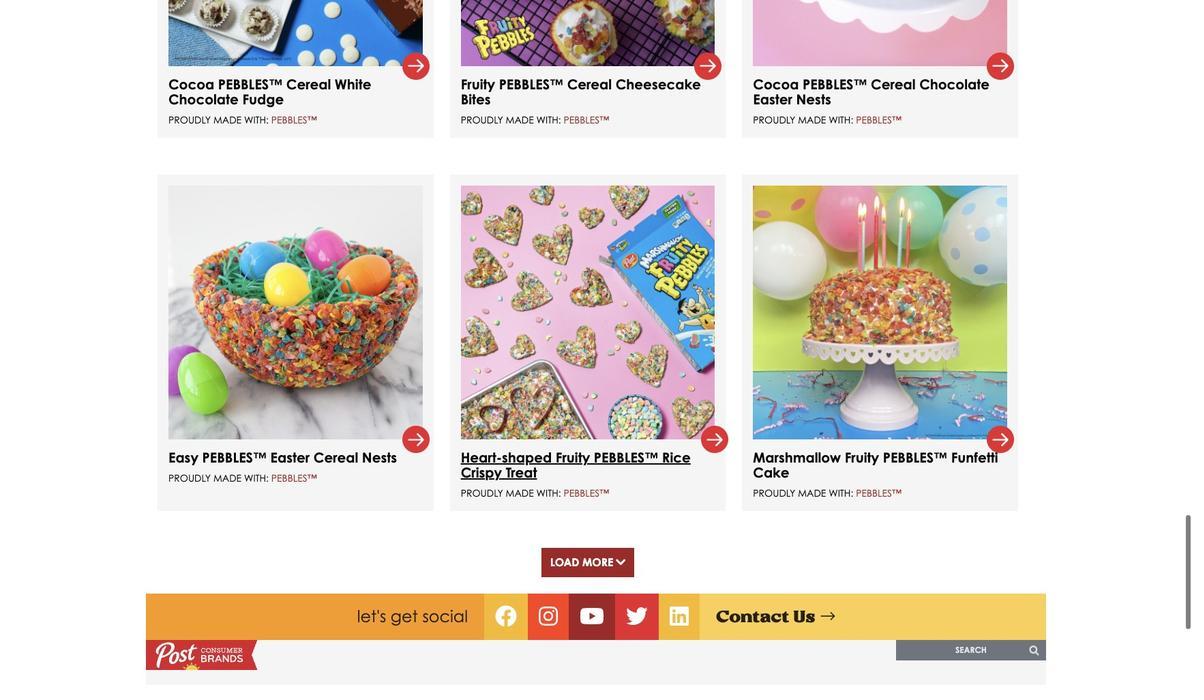 Task type: locate. For each thing, give the bounding box(es) containing it.
post consumer brands image
[[146, 640, 257, 670]]

cereal
[[286, 76, 331, 93], [567, 76, 612, 93], [871, 76, 916, 93], [314, 449, 358, 466]]

with: down the cocoa pebbles™ cereal chocolate easter nests link
[[829, 114, 854, 125]]

heart-shaped fruity pebbles™ rice crispy treat proudly made with: pebbles™
[[461, 449, 691, 499]]

made down treat
[[506, 487, 534, 499]]

treat
[[506, 464, 537, 481]]

1 horizontal spatial fruity
[[556, 449, 590, 466]]

with: inside easy pebbles™ easter cereal nests proudly made with: pebbles™
[[244, 472, 269, 484]]

cereal inside the fruity pebbles™ cereal cheesecake bites proudly made with: pebbles™
[[567, 76, 612, 93]]

made down "fruity pebbles™ cereal cheesecake bites" link
[[506, 114, 534, 125]]

0 horizontal spatial chocolate
[[169, 91, 239, 108]]

rice
[[662, 449, 691, 466]]

made down cocoa pebbles™ cereal white chocolate fudge link
[[214, 114, 242, 125]]

proudly inside the fruity pebbles™ cereal cheesecake bites proudly made with: pebbles™
[[461, 114, 503, 125]]

made inside the fruity pebbles™ cereal cheesecake bites proudly made with: pebbles™
[[506, 114, 534, 125]]

1 horizontal spatial nests
[[797, 91, 832, 108]]

easy pebbles™ easter cereal nests link
[[169, 449, 397, 466]]

cocoa pebbles™ cereal chocolate easter nests proudly made with: pebbles™
[[754, 76, 990, 125]]

us
[[794, 608, 816, 626]]

made inside heart-shaped fruity pebbles™ rice crispy treat proudly made with: pebbles™
[[506, 487, 534, 499]]

fudge
[[242, 91, 284, 108]]

cereal for white
[[286, 76, 331, 93]]

nests inside easy pebbles™ easter cereal nests proudly made with: pebbles™
[[362, 449, 397, 466]]

with: down marshmallow fruity pebbles™ funfetti cake link
[[829, 487, 854, 499]]

chocolate
[[920, 76, 990, 93], [169, 91, 239, 108]]

cocoa inside cocoa pebbles™ cereal white chocolate fudge proudly made with: pebbles™
[[169, 76, 214, 93]]

cereal inside cocoa pebbles™ cereal chocolate easter nests proudly made with: pebbles™
[[871, 76, 916, 93]]

fruity inside the fruity pebbles™ cereal cheesecake bites proudly made with: pebbles™
[[461, 76, 495, 93]]

pebbles™
[[218, 76, 283, 93], [499, 76, 564, 93], [803, 76, 868, 93], [271, 114, 317, 125], [564, 114, 610, 125], [856, 114, 902, 125], [202, 449, 267, 466], [594, 449, 659, 466], [883, 449, 948, 466], [271, 472, 317, 484], [564, 487, 610, 499], [856, 487, 902, 499]]

with: down "fruity pebbles™ cereal cheesecake bites" link
[[537, 114, 561, 125]]

proudly
[[169, 114, 211, 125], [461, 114, 503, 125], [754, 114, 796, 125], [169, 472, 211, 484], [461, 487, 503, 499], [754, 487, 796, 499]]

pebbles™ link down the cocoa pebbles™ cereal chocolate easter nests link
[[856, 114, 902, 125]]

load more
[[550, 556, 614, 569]]

with: inside marshmallow fruity pebbles™ funfetti cake proudly made with: pebbles™
[[829, 487, 854, 499]]

with: inside the fruity pebbles™ cereal cheesecake bites proudly made with: pebbles™
[[537, 114, 561, 125]]

0 horizontal spatial cocoa
[[169, 76, 214, 93]]

nests
[[797, 91, 832, 108], [362, 449, 397, 466]]

1 horizontal spatial cocoa
[[754, 76, 799, 93]]

pebbles™ link down marshmallow fruity pebbles™ funfetti cake link
[[856, 487, 902, 499]]

0 vertical spatial nests
[[797, 91, 832, 108]]

easter
[[754, 91, 793, 108], [271, 449, 310, 466]]

marshmallow
[[754, 449, 841, 466]]

1 vertical spatial easter
[[271, 449, 310, 466]]

2 horizontal spatial fruity
[[845, 449, 880, 466]]

proudly inside marshmallow fruity pebbles™ funfetti cake proudly made with: pebbles™
[[754, 487, 796, 499]]

cheesecake
[[616, 76, 701, 93]]

pebbles™ link down "fruity pebbles™ cereal cheesecake bites" link
[[564, 114, 610, 125]]

0 horizontal spatial nests
[[362, 449, 397, 466]]

1 vertical spatial nests
[[362, 449, 397, 466]]

cereal inside easy pebbles™ easter cereal nests proudly made with: pebbles™
[[314, 449, 358, 466]]

contact
[[716, 608, 790, 626]]

cocoa pebbles™ cereal spring nests recipe image
[[754, 0, 1008, 66]]

made down the cocoa pebbles™ cereal chocolate easter nests link
[[798, 114, 827, 125]]

with:
[[244, 114, 269, 125], [537, 114, 561, 125], [829, 114, 854, 125], [244, 472, 269, 484], [537, 487, 561, 499], [829, 487, 854, 499]]

chocolate inside cocoa pebbles™ cereal chocolate easter nests proudly made with: pebbles™
[[920, 76, 990, 93]]

pebbles™ link down cocoa pebbles™ cereal white chocolate fudge link
[[271, 114, 317, 125]]

proudly inside heart-shaped fruity pebbles™ rice crispy treat proudly made with: pebbles™
[[461, 487, 503, 499]]

with: down treat
[[537, 487, 561, 499]]

with: inside cocoa pebbles™ cereal white chocolate fudge proudly made with: pebbles™
[[244, 114, 269, 125]]

with: down easy pebbles™ easter cereal nests link
[[244, 472, 269, 484]]

made down marshmallow at the bottom
[[798, 487, 827, 499]]

fruity inside heart-shaped fruity pebbles™ rice crispy treat proudly made with: pebbles™
[[556, 449, 590, 466]]

0 horizontal spatial fruity
[[461, 76, 495, 93]]

cereal inside cocoa pebbles™ cereal white chocolate fudge proudly made with: pebbles™
[[286, 76, 331, 93]]

shaped
[[502, 449, 552, 466]]

0 horizontal spatial easter
[[271, 449, 310, 466]]

bites
[[461, 91, 491, 108]]

1 cocoa from the left
[[169, 76, 214, 93]]

1 horizontal spatial chocolate
[[920, 76, 990, 93]]

pebbles™ link down easy pebbles™ easter cereal nests link
[[271, 472, 317, 484]]

cocoa inside cocoa pebbles™ cereal chocolate easter nests proudly made with: pebbles™
[[754, 76, 799, 93]]

pebbles™ link down heart-shaped fruity pebbles™ rice crispy treat link
[[564, 487, 610, 499]]

made down easy pebbles™ easter cereal nests link
[[214, 472, 242, 484]]

fruity
[[461, 76, 495, 93], [556, 449, 590, 466], [845, 449, 880, 466]]

pebbles™ link
[[271, 114, 317, 125], [564, 114, 610, 125], [856, 114, 902, 125], [271, 472, 317, 484], [564, 487, 610, 499], [856, 487, 902, 499]]

with: down fudge
[[244, 114, 269, 125]]

1 horizontal spatial easter
[[754, 91, 793, 108]]

2 cocoa from the left
[[754, 76, 799, 93]]

heart-shaped fruity pebbles™ rice crispy treat link
[[461, 449, 691, 481]]

made
[[214, 114, 242, 125], [506, 114, 534, 125], [798, 114, 827, 125], [214, 472, 242, 484], [506, 487, 534, 499], [798, 487, 827, 499]]

cocoa
[[169, 76, 214, 93], [754, 76, 799, 93]]

0 vertical spatial easter
[[754, 91, 793, 108]]

funfetti
[[952, 449, 999, 466]]



Task type: describe. For each thing, give the bounding box(es) containing it.
cocoa for easter
[[754, 76, 799, 93]]

proudly inside cocoa pebbles™ cereal chocolate easter nests proudly made with: pebbles™
[[754, 114, 796, 125]]

marshmallow fruity pebbles™ funfetti cake proudly made with: pebbles™
[[754, 449, 999, 499]]

get
[[391, 607, 418, 627]]

pebbles™ link for white
[[271, 114, 317, 125]]

cake
[[754, 464, 790, 481]]

contact us
[[716, 608, 816, 626]]

white
[[335, 76, 372, 93]]

cocoa pebbles™ cereal white chocolate fudge link
[[169, 76, 372, 108]]

social
[[423, 607, 468, 627]]

cocoa pebbles™ cereal white chocolate fudge proudly made with: pebbles™
[[169, 76, 372, 125]]

easter inside easy pebbles™ easter cereal nests proudly made with: pebbles™
[[271, 449, 310, 466]]

made inside cocoa pebbles™ cereal chocolate easter nests proudly made with: pebbles™
[[798, 114, 827, 125]]

proudly inside easy pebbles™ easter cereal nests proudly made with: pebbles™
[[169, 472, 211, 484]]

let's
[[357, 607, 386, 627]]

heart-shaped marshmallow fruity pebbles™ bars recipe image
[[461, 185, 715, 440]]

cocoa pebbles™ cereal chocolate easter nests link
[[754, 76, 990, 108]]

made inside cocoa pebbles™ cereal white chocolate fudge proudly made with: pebbles™
[[214, 114, 242, 125]]

fruity inside marshmallow fruity pebbles™ funfetti cake proudly made with: pebbles™
[[845, 449, 880, 466]]

nests inside cocoa pebbles™ cereal chocolate easter nests proudly made with: pebbles™
[[797, 91, 832, 108]]

easy
[[169, 449, 199, 466]]

fruity pebbles™ cereal cheesecake bites proudly made with: pebbles™
[[461, 76, 701, 125]]

with: inside cocoa pebbles™ cereal chocolate easter nests proudly made with: pebbles™
[[829, 114, 854, 125]]

long arrow right image
[[821, 609, 835, 625]]

cheesecake cups image
[[461, 0, 715, 66]]

marshmallow fruity pebbles™ funfetti cake link
[[754, 449, 999, 481]]

pebbles™ link for cereal
[[271, 472, 317, 484]]

cereal for chocolate
[[871, 76, 916, 93]]

heart-
[[461, 449, 502, 466]]

cereal for cheesecake
[[567, 76, 612, 93]]

made inside marshmallow fruity pebbles™ funfetti cake proudly made with: pebbles™
[[798, 487, 827, 499]]

load
[[550, 556, 580, 569]]

pebbles™ easter nests recipe image
[[169, 185, 423, 440]]

pebbles™ link for pebbles™
[[564, 487, 610, 499]]

pebbles™ link for funfetti
[[856, 487, 902, 499]]

easy pebbles™ easter cereal nests proudly made with: pebbles™
[[169, 449, 397, 484]]

chocolate inside cocoa pebbles™ cereal white chocolate fudge proudly made with: pebbles™
[[169, 91, 239, 108]]

pebbles™ link for chocolate
[[856, 114, 902, 125]]

load more button
[[542, 548, 635, 578]]

linkedin image
[[670, 609, 689, 625]]

proudly inside cocoa pebbles™ cereal white chocolate fudge proudly made with: pebbles™
[[169, 114, 211, 125]]

instagram image
[[539, 609, 558, 625]]

Search text field
[[897, 640, 1047, 661]]

crispy
[[461, 464, 502, 481]]

post consumer brands link
[[146, 640, 257, 670]]

cocoa for chocolate
[[169, 76, 214, 93]]

made inside easy pebbles™ easter cereal nests proudly made with: pebbles™
[[214, 472, 242, 484]]

let's get social
[[357, 607, 468, 627]]

pebbles™ link for cheesecake
[[564, 114, 610, 125]]

marshmallow fruity pebbles™ funfetti cake recipe image
[[754, 185, 1008, 440]]

contact us link
[[716, 608, 835, 626]]

easter inside cocoa pebbles™ cereal chocolate easter nests proudly made with: pebbles™
[[754, 91, 793, 108]]

fruity pebbles™ cereal cheesecake bites link
[[461, 76, 701, 108]]

more
[[583, 556, 614, 569]]

with: inside heart-shaped fruity pebbles™ rice crispy treat proudly made with: pebbles™
[[537, 487, 561, 499]]



Task type: vqa. For each thing, say whether or not it's contained in the screenshot.
linkedin icon
yes



